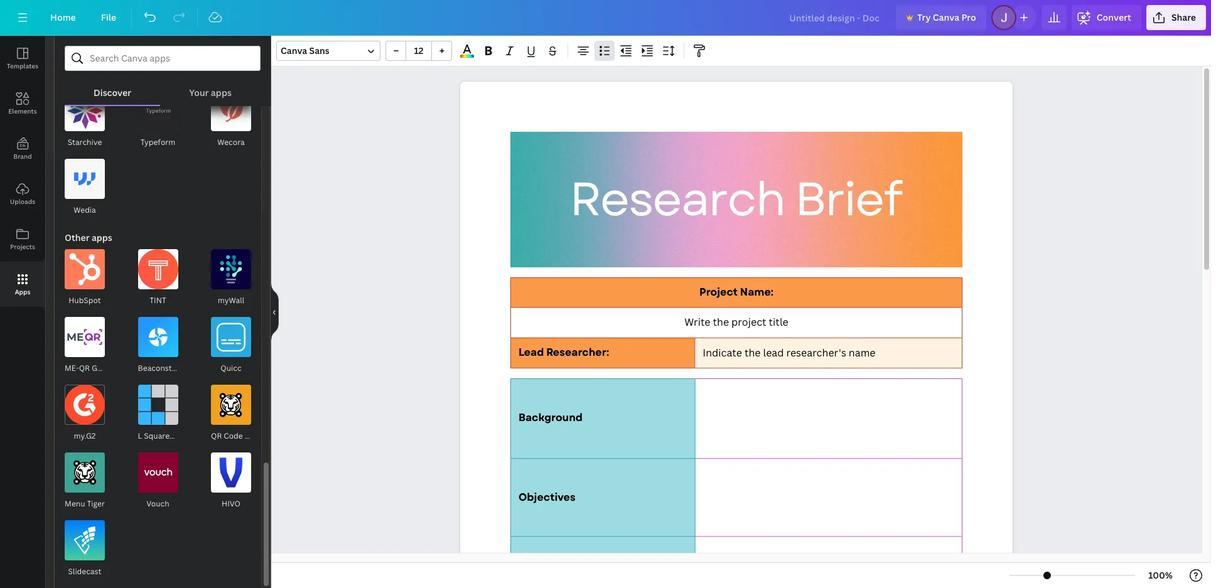 Task type: vqa. For each thing, say whether or not it's contained in the screenshot.
left the QR
yes



Task type: locate. For each thing, give the bounding box(es) containing it.
convert
[[1097, 11, 1132, 23]]

qr for beaconstac
[[182, 363, 193, 374]]

discover
[[94, 87, 131, 99]]

canva right "try"
[[933, 11, 960, 23]]

apps inside button
[[211, 87, 232, 99]]

code
[[224, 431, 243, 442]]

apps
[[211, 87, 232, 99], [92, 232, 112, 244]]

1 horizontal spatial apps
[[211, 87, 232, 99]]

vouch
[[147, 499, 169, 510]]

menu
[[65, 499, 85, 510]]

menu tiger
[[65, 499, 105, 510]]

wecora
[[218, 137, 245, 148]]

uploads button
[[0, 172, 45, 217]]

generator right me-
[[92, 363, 129, 374]]

elements button
[[0, 81, 45, 126]]

generator right code
[[245, 431, 282, 442]]

l squared hub
[[138, 431, 192, 442]]

1 horizontal spatial generator
[[245, 431, 282, 442]]

0 vertical spatial apps
[[211, 87, 232, 99]]

templates
[[7, 62, 38, 70]]

– – number field
[[410, 45, 428, 57]]

canva
[[933, 11, 960, 23], [281, 45, 307, 57]]

0 horizontal spatial apps
[[92, 232, 112, 244]]

apps right other
[[92, 232, 112, 244]]

0 horizontal spatial generator
[[92, 363, 129, 374]]

0 horizontal spatial qr
[[79, 363, 90, 374]]

Design title text field
[[780, 5, 891, 30]]

your apps button
[[160, 71, 261, 105]]

pro
[[962, 11, 977, 23]]

your
[[189, 87, 209, 99]]

side panel tab list
[[0, 36, 45, 307]]

canva left the sans
[[281, 45, 307, 57]]

try canva pro
[[918, 11, 977, 23]]

other
[[65, 232, 90, 244]]

projects button
[[0, 217, 45, 262]]

other apps
[[65, 232, 112, 244]]

discover button
[[65, 71, 160, 105]]

beaconstac
[[138, 363, 180, 374]]

qr for me-
[[79, 363, 90, 374]]

1 vertical spatial generator
[[245, 431, 282, 442]]

brand
[[13, 152, 32, 161]]

generator for qr code generator
[[245, 431, 282, 442]]

share button
[[1147, 5, 1207, 30]]

canva inside button
[[933, 11, 960, 23]]

apps right your
[[211, 87, 232, 99]]

me-
[[65, 363, 79, 374]]

beaconstac qr
[[138, 363, 193, 374]]

1 vertical spatial canva
[[281, 45, 307, 57]]

hide image
[[271, 282, 279, 342]]

projects
[[10, 243, 35, 251]]

templates button
[[0, 36, 45, 81]]

1 horizontal spatial qr
[[182, 363, 193, 374]]

0 vertical spatial generator
[[92, 363, 129, 374]]

Research Brief text field
[[461, 82, 1013, 589]]

0 vertical spatial canva
[[933, 11, 960, 23]]

1 horizontal spatial canva
[[933, 11, 960, 23]]

qr
[[79, 363, 90, 374], [182, 363, 193, 374], [211, 431, 222, 442]]

research
[[570, 166, 785, 234]]

tint
[[150, 295, 166, 306]]

apps for other apps
[[92, 232, 112, 244]]

group
[[386, 41, 452, 61]]

your apps
[[189, 87, 232, 99]]

canva sans
[[281, 45, 330, 57]]

0 horizontal spatial canva
[[281, 45, 307, 57]]

2 horizontal spatial qr
[[211, 431, 222, 442]]

generator
[[92, 363, 129, 374], [245, 431, 282, 442]]

hivo
[[222, 499, 241, 510]]

1 vertical spatial apps
[[92, 232, 112, 244]]

uploads
[[10, 197, 35, 206]]



Task type: describe. For each thing, give the bounding box(es) containing it.
brief
[[796, 166, 902, 234]]

l
[[138, 431, 142, 442]]

squared
[[144, 431, 175, 442]]

file button
[[91, 5, 126, 30]]

convert button
[[1072, 5, 1142, 30]]

share
[[1172, 11, 1197, 23]]

me-qr generator
[[65, 363, 129, 374]]

color range image
[[461, 55, 474, 58]]

try canva pro button
[[896, 5, 987, 30]]

research brief
[[570, 166, 902, 234]]

my.g2
[[74, 431, 96, 442]]

home link
[[40, 5, 86, 30]]

apps for your apps
[[211, 87, 232, 99]]

typeform
[[141, 137, 175, 148]]

apps
[[15, 288, 30, 297]]

file
[[101, 11, 116, 23]]

sans
[[309, 45, 330, 57]]

main menu bar
[[0, 0, 1212, 36]]

starchive
[[68, 137, 102, 148]]

hubspot
[[69, 295, 101, 306]]

100% button
[[1141, 566, 1182, 586]]

wedia
[[74, 205, 96, 215]]

slidecast
[[68, 567, 101, 577]]

tiger
[[87, 499, 105, 510]]

canva sans button
[[276, 41, 381, 61]]

generator for me-qr generator
[[92, 363, 129, 374]]

home
[[50, 11, 76, 23]]

qr code generator
[[211, 431, 282, 442]]

apps button
[[0, 262, 45, 307]]

quicc
[[221, 363, 242, 374]]

hub
[[176, 431, 192, 442]]

Search Canva apps search field
[[90, 46, 236, 70]]

mywall
[[218, 295, 245, 306]]

elements
[[8, 107, 37, 116]]

canva inside dropdown button
[[281, 45, 307, 57]]

100%
[[1149, 570, 1174, 582]]

brand button
[[0, 126, 45, 172]]

try
[[918, 11, 931, 23]]



